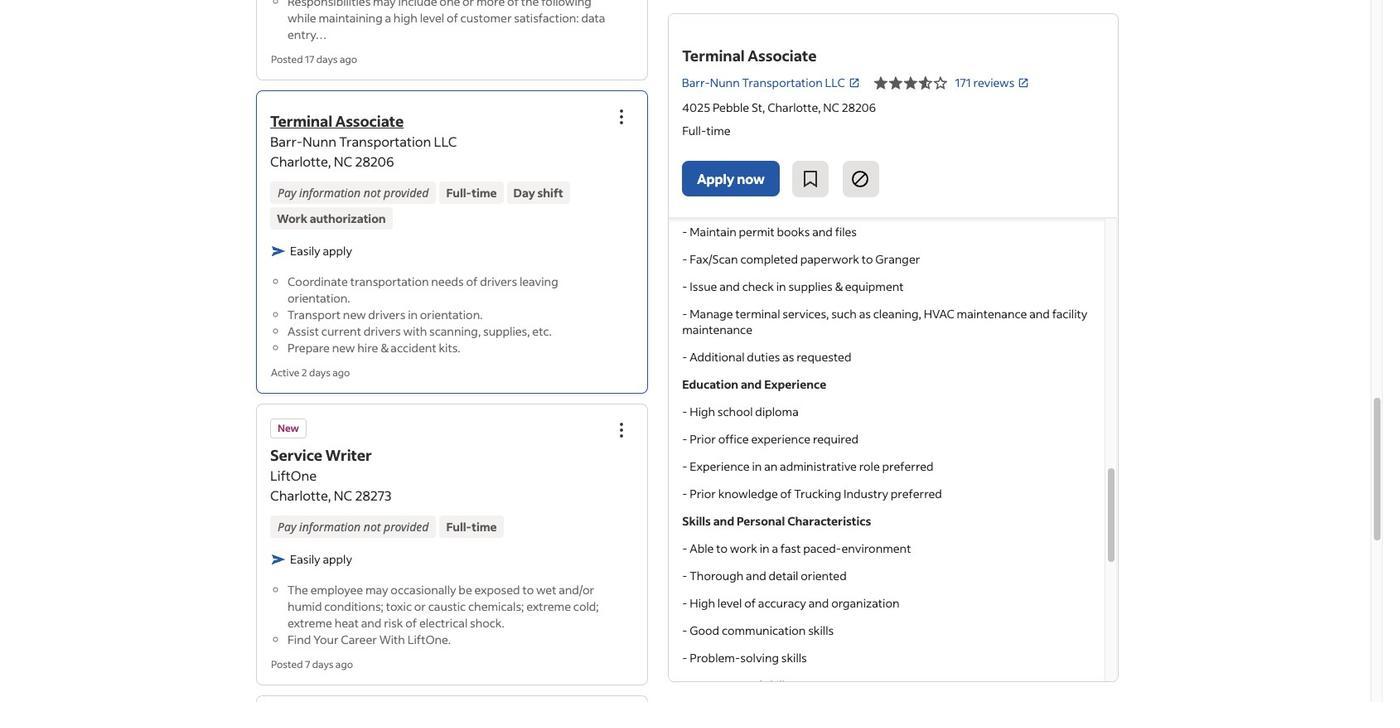 Task type: vqa. For each thing, say whether or not it's contained in the screenshot.
CLOSE JOB DETAILS icon
no



Task type: describe. For each thing, give the bounding box(es) containing it.
interpersonal
[[690, 677, 762, 693]]

and right skills at the bottom of page
[[713, 513, 734, 529]]

full- for barr-nunn transportation llc
[[446, 185, 472, 201]]

2 vertical spatial drivers
[[364, 323, 401, 339]]

communication
[[722, 622, 806, 638]]

easily for charlotte, nc 28206
[[290, 243, 321, 259]]

services,
[[782, 306, 829, 321]]

assist
[[288, 323, 319, 339]]

provided for charlotte, nc 28273
[[384, 519, 429, 535]]

full-time for barr-nunn transportation llc
[[446, 185, 497, 201]]

skills for - good communication skills
[[808, 622, 834, 638]]

posted for posted 17 days ago
[[271, 53, 303, 65]]

while
[[288, 10, 316, 26]]

0 vertical spatial days
[[316, 53, 338, 65]]

equipment
[[845, 278, 904, 294]]

maintaining
[[319, 10, 383, 26]]

0 vertical spatial experience
[[764, 376, 826, 392]]

be
[[459, 582, 472, 598]]

nc inside terminal associate barr-nunn transportation llc charlotte, nc 28206
[[334, 153, 352, 170]]

risk
[[384, 615, 403, 631]]

active 2 days ago
[[271, 366, 350, 379]]

save this job image
[[801, 169, 821, 189]]

files
[[835, 224, 857, 239]]

skills
[[682, 513, 711, 529]]

or inside responsibilities may include one or more of the following while maintaining a high level of customer satisfaction: data entry…
[[463, 0, 474, 9]]

transportation
[[350, 274, 429, 289]]

work
[[730, 540, 757, 556]]

conditions;
[[324, 599, 384, 614]]

hire
[[358, 340, 378, 356]]

easily for charlotte, nc 28273
[[290, 551, 321, 567]]

- for - additional duties as requested
[[682, 349, 687, 365]]

facility
[[1052, 306, 1087, 321]]

barr- inside terminal associate barr-nunn transportation llc charlotte, nc 28206
[[270, 133, 303, 150]]

able
[[690, 540, 714, 556]]

nunn inside terminal associate barr-nunn transportation llc charlotte, nc 28206
[[303, 133, 337, 150]]

barr-nunn transportation llc
[[682, 75, 846, 91]]

0 vertical spatial nunn
[[710, 75, 740, 91]]

of down one
[[447, 10, 458, 26]]

wet
[[536, 582, 557, 598]]

check
[[742, 278, 774, 294]]

of left the
[[507, 0, 519, 9]]

office
[[718, 431, 749, 447]]

pay information not provided for charlotte, nc 28273
[[278, 519, 429, 535]]

thorough
[[690, 568, 743, 583]]

full- for liftone
[[446, 519, 472, 535]]

following
[[542, 0, 592, 9]]

- maintain permit books and files
[[682, 224, 857, 239]]

- for - thorough and detail oriented
[[682, 568, 687, 583]]

industry
[[843, 486, 888, 501]]

0 vertical spatial to
[[862, 251, 873, 267]]

coordinate transportation needs of drivers leaving orientation. transport new drivers in orientation. assist current drivers with scanning, supplies, etc. prepare new hire & accident kits.
[[288, 274, 558, 356]]

apply
[[697, 170, 734, 187]]

requested
[[796, 349, 851, 365]]

posted for posted 7 days ago
[[271, 658, 303, 671]]

days for liftone
[[312, 658, 334, 671]]

administrative
[[780, 458, 857, 474]]

service writer button
[[270, 445, 372, 465]]

electrical
[[419, 615, 468, 631]]

permit
[[739, 224, 774, 239]]

- for - issue and check in supplies & equipment
[[682, 278, 687, 294]]

1 horizontal spatial maintenance
[[957, 306, 1027, 321]]

paced-
[[803, 540, 841, 556]]

problem-
[[690, 650, 740, 665]]

knowledge
[[718, 486, 778, 501]]

environment
[[841, 540, 911, 556]]

0 horizontal spatial maintenance
[[682, 321, 752, 337]]

2 vertical spatial skills
[[764, 677, 790, 693]]

school
[[717, 404, 753, 419]]

and inside the employee may occasionally be exposed to wet and/or humid conditions; toxic or caustic chemicals; extreme cold; extreme heat and risk of electrical shock. find your career with liftone.
[[361, 615, 382, 631]]

occasionally
[[391, 582, 456, 598]]

duties
[[747, 349, 780, 365]]

0 vertical spatial full-time
[[682, 123, 730, 138]]

- for - experience in an administrative role preferred
[[682, 458, 687, 474]]

humid
[[288, 599, 322, 614]]

pay for charlotte, nc 28206
[[278, 185, 296, 201]]

- for - problem-solving skills
[[682, 650, 687, 665]]

organization
[[831, 595, 899, 611]]

chemicals;
[[468, 599, 524, 614]]

reviews
[[973, 75, 1015, 91]]

pay information not provided for charlotte, nc 28206
[[278, 185, 429, 201]]

transport
[[288, 307, 341, 322]]

supplies,
[[483, 323, 530, 339]]

0 vertical spatial transportation
[[742, 75, 823, 91]]

terminal for terminal associate barr-nunn transportation llc charlotte, nc 28206
[[270, 111, 332, 131]]

terminal
[[735, 306, 780, 321]]

characteristics
[[787, 513, 871, 529]]

may inside the employee may occasionally be exposed to wet and/or humid conditions; toxic or caustic chemicals; extreme cold; extreme heat and risk of electrical shock. find your career with liftone.
[[366, 582, 388, 598]]

leaving
[[520, 274, 558, 289]]

satisfaction:
[[514, 10, 579, 26]]

personal
[[736, 513, 785, 529]]

7
[[305, 658, 310, 671]]

entry…
[[288, 27, 327, 42]]

or inside the employee may occasionally be exposed to wet and/or humid conditions; toxic or caustic chemicals; extreme cold; extreme heat and risk of electrical shock. find your career with liftone.
[[414, 599, 426, 614]]

to inside the employee may occasionally be exposed to wet and/or humid conditions; toxic or caustic chemicals; extreme cold; extreme heat and risk of electrical shock. find your career with liftone.
[[523, 582, 534, 598]]

prior for office
[[690, 431, 716, 447]]

- for - manage terminal services, such as cleaning, hvac maintenance and facility maintenance
[[682, 306, 687, 321]]

0 vertical spatial nc
[[823, 99, 839, 115]]

and left files
[[812, 224, 833, 239]]

of up the 'skills and personal characteristics'
[[780, 486, 792, 501]]

completed
[[740, 251, 798, 267]]

barr-nunn transportation llc link
[[682, 74, 860, 92]]

- for - prior knowledge of trucking industry preferred
[[682, 486, 687, 501]]

fast
[[780, 540, 801, 556]]

include
[[398, 0, 437, 9]]

1 horizontal spatial to
[[716, 540, 727, 556]]

high for level
[[690, 595, 715, 611]]

may inside responsibilities may include one or more of the following while maintaining a high level of customer satisfaction: data entry…
[[373, 0, 396, 9]]

more
[[477, 0, 505, 9]]

- experience in an administrative role preferred
[[682, 458, 934, 474]]

the employee may occasionally be exposed to wet and/or humid conditions; toxic or caustic chemicals; extreme cold; extreme heat and risk of electrical shock. find your career with liftone.
[[288, 582, 599, 647]]

& inside coordinate transportation needs of drivers leaving orientation. transport new drivers in orientation. assist current drivers with scanning, supplies, etc. prepare new hire & accident kits.
[[381, 340, 388, 356]]

data
[[581, 10, 605, 26]]

charlotte, inside terminal associate barr-nunn transportation llc charlotte, nc 28206
[[270, 153, 331, 170]]

0 vertical spatial charlotte,
[[767, 99, 821, 115]]

accident
[[391, 340, 437, 356]]

1 horizontal spatial 28206
[[842, 99, 876, 115]]

work authorization
[[277, 211, 386, 226]]

2
[[302, 366, 307, 379]]

in right work in the bottom right of the page
[[760, 540, 769, 556]]

0 horizontal spatial as
[[782, 349, 794, 365]]

0 vertical spatial full-
[[682, 123, 706, 138]]

posted 7 days ago
[[271, 658, 353, 671]]

exposed
[[475, 582, 520, 598]]

pebble
[[712, 99, 749, 115]]

- thorough and detail oriented
[[682, 568, 847, 583]]

heat
[[335, 615, 359, 631]]

apply for charlotte, nc 28206
[[323, 243, 352, 259]]

responsibilities may include one or more of the following while maintaining a high level of customer satisfaction: data entry…
[[288, 0, 605, 42]]

of inside the employee may occasionally be exposed to wet and/or humid conditions; toxic or caustic chemicals; extreme cold; extreme heat and risk of electrical shock. find your career with liftone.
[[406, 615, 417, 631]]

0 vertical spatial drivers
[[480, 274, 517, 289]]

preferred for - experience in an administrative role preferred
[[882, 458, 934, 474]]

diploma
[[755, 404, 799, 419]]

pay for charlotte, nc 28273
[[278, 519, 296, 535]]

writer
[[325, 445, 372, 465]]

responsibilities
[[288, 0, 371, 9]]

full-time for liftone
[[446, 519, 497, 535]]

nc inside the liftone charlotte, nc 28273
[[334, 487, 352, 504]]

the
[[521, 0, 539, 9]]

easily apply for charlotte, nc 28206
[[290, 243, 352, 259]]

not interested image
[[851, 169, 871, 189]]

trucking
[[794, 486, 841, 501]]

service writer
[[270, 445, 372, 465]]

level inside responsibilities may include one or more of the following while maintaining a high level of customer satisfaction: data entry…
[[420, 10, 444, 26]]

books
[[777, 224, 810, 239]]



Task type: locate. For each thing, give the bounding box(es) containing it.
drivers
[[480, 274, 517, 289], [368, 307, 406, 322], [364, 323, 401, 339]]

associate for terminal associate barr-nunn transportation llc charlotte, nc 28206
[[335, 111, 404, 131]]

15 - from the top
[[682, 677, 687, 693]]

1 not from the top
[[364, 185, 381, 201]]

1 vertical spatial full-
[[446, 185, 472, 201]]

charlotte, down barr-nunn transportation llc link at the top
[[767, 99, 821, 115]]

manage
[[690, 306, 733, 321]]

apply for charlotte, nc 28273
[[323, 551, 352, 567]]

posted left 7
[[271, 658, 303, 671]]

1 horizontal spatial a
[[772, 540, 778, 556]]

- for - high level of accuracy and organization
[[682, 595, 687, 611]]

time left the day
[[472, 185, 497, 201]]

information for liftone
[[299, 519, 361, 535]]

1 prior from the top
[[690, 431, 716, 447]]

maintenance up additional
[[682, 321, 752, 337]]

1 vertical spatial extreme
[[288, 615, 332, 631]]

provided
[[384, 185, 429, 201], [384, 519, 429, 535]]

and right the issue in the top of the page
[[719, 278, 740, 294]]

1 vertical spatial posted
[[271, 658, 303, 671]]

to right able
[[716, 540, 727, 556]]

days right 17
[[316, 53, 338, 65]]

high
[[690, 404, 715, 419], [690, 595, 715, 611]]

experience
[[764, 376, 826, 392], [690, 458, 750, 474]]

1 vertical spatial full-time
[[446, 185, 497, 201]]

1 vertical spatial not
[[364, 519, 381, 535]]

0 vertical spatial terminal
[[682, 46, 745, 65]]

1 vertical spatial level
[[717, 595, 742, 611]]

- inside - manage terminal services, such as cleaning, hvac maintenance and facility maintenance
[[682, 306, 687, 321]]

0 vertical spatial information
[[299, 185, 361, 201]]

time for liftone
[[472, 519, 497, 535]]

2 provided from the top
[[384, 519, 429, 535]]

1 vertical spatial experience
[[690, 458, 750, 474]]

1 vertical spatial easily
[[290, 551, 321, 567]]

barr- down the terminal associate button
[[270, 133, 303, 150]]

easily
[[290, 243, 321, 259], [290, 551, 321, 567]]

3.6 out of 5 stars image
[[874, 73, 948, 93]]

a left 'high'
[[385, 10, 391, 26]]

prior for knowledge
[[690, 486, 716, 501]]

2 prior from the top
[[690, 486, 716, 501]]

- fax/scan completed paperwork to granger
[[682, 251, 920, 267]]

and left facility
[[1029, 306, 1050, 321]]

1 horizontal spatial barr-
[[682, 75, 710, 91]]

pay down the liftone
[[278, 519, 296, 535]]

easily apply up employee
[[290, 551, 352, 567]]

skills for - problem-solving skills
[[781, 650, 807, 665]]

prior left office
[[690, 431, 716, 447]]

- for - able to work in a fast paced-environment
[[682, 540, 687, 556]]

easily apply for charlotte, nc 28273
[[290, 551, 352, 567]]

posted left 17
[[271, 53, 303, 65]]

provided up authorization
[[384, 185, 429, 201]]

- high level of accuracy and organization
[[682, 595, 899, 611]]

education
[[682, 376, 738, 392]]

to
[[862, 251, 873, 267], [716, 540, 727, 556], [523, 582, 534, 598]]

& right hire
[[381, 340, 388, 356]]

- manage terminal services, such as cleaning, hvac maintenance and facility maintenance
[[682, 306, 1087, 337]]

0 vertical spatial high
[[690, 404, 715, 419]]

preferred for - prior knowledge of trucking industry preferred
[[891, 486, 942, 501]]

1 - from the top
[[682, 224, 687, 239]]

1 vertical spatial may
[[366, 582, 388, 598]]

not down 28273
[[364, 519, 381, 535]]

education and experience
[[682, 376, 826, 392]]

0 vertical spatial llc
[[825, 75, 846, 91]]

- for - prior office experience required
[[682, 431, 687, 447]]

in inside coordinate transportation needs of drivers leaving orientation. transport new drivers in orientation. assist current drivers with scanning, supplies, etc. prepare new hire & accident kits.
[[408, 307, 418, 322]]

10 - from the top
[[682, 540, 687, 556]]

a
[[385, 10, 391, 26], [772, 540, 778, 556]]

nunn down the terminal associate button
[[303, 133, 337, 150]]

pay up work
[[278, 185, 296, 201]]

time
[[706, 123, 730, 138], [472, 185, 497, 201], [472, 519, 497, 535]]

- prior office experience required
[[682, 431, 858, 447]]

associate for terminal associate
[[748, 46, 817, 65]]

charlotte, down the liftone
[[270, 487, 331, 504]]

extreme down the "wet"
[[527, 599, 571, 614]]

8 - from the top
[[682, 458, 687, 474]]

0 vertical spatial associate
[[748, 46, 817, 65]]

terminal associate button
[[270, 111, 404, 131]]

2 vertical spatial full-
[[446, 519, 472, 535]]

171
[[955, 75, 971, 91]]

0 vertical spatial ago
[[340, 53, 357, 65]]

not for charlotte, nc 28273
[[364, 519, 381, 535]]

0 vertical spatial 28206
[[842, 99, 876, 115]]

- high school diploma
[[682, 404, 799, 419]]

1 vertical spatial as
[[782, 349, 794, 365]]

1 pay information not provided from the top
[[278, 185, 429, 201]]

apply up employee
[[323, 551, 352, 567]]

day shift
[[514, 185, 563, 201]]

0 vertical spatial extreme
[[527, 599, 571, 614]]

customer
[[461, 10, 512, 26]]

information down the liftone charlotte, nc 28273
[[299, 519, 361, 535]]

2 vertical spatial charlotte,
[[270, 487, 331, 504]]

0 horizontal spatial transportation
[[339, 133, 431, 150]]

1 horizontal spatial level
[[717, 595, 742, 611]]

of up - good communication skills
[[744, 595, 756, 611]]

transportation up 4025 pebble st, charlotte, nc 28206
[[742, 75, 823, 91]]

new
[[278, 422, 299, 434]]

time up exposed
[[472, 519, 497, 535]]

0 vertical spatial as
[[859, 306, 871, 321]]

1 vertical spatial apply
[[323, 551, 352, 567]]

1 horizontal spatial terminal
[[682, 46, 745, 65]]

role
[[859, 458, 880, 474]]

0 vertical spatial barr-
[[682, 75, 710, 91]]

extreme down humid
[[288, 615, 332, 631]]

ago for liftone
[[336, 658, 353, 671]]

job actions for service writer is collapsed image
[[612, 420, 631, 440]]

- for - high school diploma
[[682, 404, 687, 419]]

1 horizontal spatial nunn
[[710, 75, 740, 91]]

work
[[277, 211, 307, 226]]

ago
[[340, 53, 357, 65], [333, 366, 350, 379], [336, 658, 353, 671]]

orientation. down coordinate
[[288, 290, 350, 306]]

of right needs
[[466, 274, 478, 289]]

- for - maintain permit books and files
[[682, 224, 687, 239]]

1 vertical spatial barr-
[[270, 133, 303, 150]]

full-time up be
[[446, 519, 497, 535]]

easily up the
[[290, 551, 321, 567]]

1 vertical spatial time
[[472, 185, 497, 201]]

1 provided from the top
[[384, 185, 429, 201]]

caustic
[[428, 599, 466, 614]]

time for barr-nunn transportation llc
[[472, 185, 497, 201]]

to up equipment on the right of the page
[[862, 251, 873, 267]]

9 - from the top
[[682, 486, 687, 501]]

2 - from the top
[[682, 251, 687, 267]]

2 vertical spatial nc
[[334, 487, 352, 504]]

- for - fax/scan completed paperwork to granger
[[682, 251, 687, 267]]

1 vertical spatial information
[[299, 519, 361, 535]]

extreme
[[527, 599, 571, 614], [288, 615, 332, 631]]

1 vertical spatial a
[[772, 540, 778, 556]]

1 horizontal spatial experience
[[764, 376, 826, 392]]

terminal down 17
[[270, 111, 332, 131]]

full-
[[682, 123, 706, 138], [446, 185, 472, 201], [446, 519, 472, 535]]

and up - high school diploma
[[741, 376, 762, 392]]

pay
[[278, 185, 296, 201], [278, 519, 296, 535]]

0 vertical spatial easily apply
[[290, 243, 352, 259]]

skills and personal characteristics
[[682, 513, 871, 529]]

days right 2
[[309, 366, 331, 379]]

0 horizontal spatial extreme
[[288, 615, 332, 631]]

cold;
[[573, 599, 599, 614]]

1 vertical spatial llc
[[434, 133, 457, 150]]

associate
[[748, 46, 817, 65], [335, 111, 404, 131]]

1 vertical spatial high
[[690, 595, 715, 611]]

2 vertical spatial ago
[[336, 658, 353, 671]]

1 vertical spatial orientation.
[[420, 307, 483, 322]]

liftone.
[[408, 632, 451, 647]]

easily up coordinate
[[290, 243, 321, 259]]

level down include
[[420, 10, 444, 26]]

1 horizontal spatial orientation.
[[420, 307, 483, 322]]

0 horizontal spatial &
[[381, 340, 388, 356]]

employee
[[311, 582, 363, 598]]

1 vertical spatial drivers
[[368, 307, 406, 322]]

full- up be
[[446, 519, 472, 535]]

orientation. up scanning,
[[420, 307, 483, 322]]

apply down work authorization
[[323, 243, 352, 259]]

1 vertical spatial pay
[[278, 519, 296, 535]]

0 vertical spatial posted
[[271, 53, 303, 65]]

not up authorization
[[364, 185, 381, 201]]

1 vertical spatial or
[[414, 599, 426, 614]]

a left fast
[[772, 540, 778, 556]]

1 horizontal spatial &
[[835, 278, 843, 294]]

2 easily from the top
[[290, 551, 321, 567]]

1 horizontal spatial transportation
[[742, 75, 823, 91]]

an
[[764, 458, 777, 474]]

1 pay from the top
[[278, 185, 296, 201]]

0 horizontal spatial orientation.
[[288, 290, 350, 306]]

terminal inside terminal associate barr-nunn transportation llc charlotte, nc 28206
[[270, 111, 332, 131]]

a inside responsibilities may include one or more of the following while maintaining a high level of customer satisfaction: data entry…
[[385, 10, 391, 26]]

28206 down the terminal associate button
[[355, 153, 394, 170]]

nc down the terminal associate button
[[334, 153, 352, 170]]

with
[[379, 632, 405, 647]]

maintenance
[[957, 306, 1027, 321], [682, 321, 752, 337]]

0 vertical spatial provided
[[384, 185, 429, 201]]

skills down - high level of accuracy and organization
[[808, 622, 834, 638]]

preferred
[[882, 458, 934, 474], [891, 486, 942, 501]]

ago for barr-nunn transportation llc
[[333, 366, 350, 379]]

13 - from the top
[[682, 622, 687, 638]]

of right risk
[[406, 615, 417, 631]]

1 vertical spatial associate
[[335, 111, 404, 131]]

0 horizontal spatial a
[[385, 10, 391, 26]]

1 horizontal spatial or
[[463, 0, 474, 9]]

days for barr-nunn transportation llc
[[309, 366, 331, 379]]

as
[[859, 306, 871, 321], [782, 349, 794, 365]]

- for - interpersonal skills
[[682, 677, 687, 693]]

one
[[440, 0, 460, 9]]

preferred right industry
[[891, 486, 942, 501]]

0 vertical spatial pay
[[278, 185, 296, 201]]

llc
[[825, 75, 846, 91], [434, 133, 457, 150]]

1 high from the top
[[690, 404, 715, 419]]

high down 'education'
[[690, 404, 715, 419]]

2 vertical spatial to
[[523, 582, 534, 598]]

days right 7
[[312, 658, 334, 671]]

0 vertical spatial new
[[343, 307, 366, 322]]

maintenance right the hvac
[[957, 306, 1027, 321]]

2 information from the top
[[299, 519, 361, 535]]

skills
[[808, 622, 834, 638], [781, 650, 807, 665], [764, 677, 790, 693]]

1 vertical spatial provided
[[384, 519, 429, 535]]

new up current
[[343, 307, 366, 322]]

7 - from the top
[[682, 431, 687, 447]]

- problem-solving skills
[[682, 650, 807, 665]]

1 vertical spatial to
[[716, 540, 727, 556]]

1 posted from the top
[[271, 53, 303, 65]]

good
[[690, 622, 719, 638]]

0 vertical spatial skills
[[808, 622, 834, 638]]

0 vertical spatial time
[[706, 123, 730, 138]]

1 vertical spatial prior
[[690, 486, 716, 501]]

in up with
[[408, 307, 418, 322]]

liftone charlotte, nc 28273
[[270, 467, 392, 504]]

not for charlotte, nc 28206
[[364, 185, 381, 201]]

1 horizontal spatial associate
[[748, 46, 817, 65]]

time down pebble
[[706, 123, 730, 138]]

accuracy
[[758, 595, 806, 611]]

solving
[[740, 650, 779, 665]]

1 apply from the top
[[323, 243, 352, 259]]

information up work authorization
[[299, 185, 361, 201]]

prior up skills at the bottom of page
[[690, 486, 716, 501]]

skills right solving
[[781, 650, 807, 665]]

2 vertical spatial days
[[312, 658, 334, 671]]

0 vertical spatial not
[[364, 185, 381, 201]]

granger
[[875, 251, 920, 267]]

0 vertical spatial &
[[835, 278, 843, 294]]

0 vertical spatial level
[[420, 10, 444, 26]]

experience up diploma
[[764, 376, 826, 392]]

14 - from the top
[[682, 650, 687, 665]]

or down occasionally
[[414, 599, 426, 614]]

charlotte, inside the liftone charlotte, nc 28273
[[270, 487, 331, 504]]

transportation down the terminal associate button
[[339, 133, 431, 150]]

0 horizontal spatial or
[[414, 599, 426, 614]]

11 - from the top
[[682, 568, 687, 583]]

charlotte, down the terminal associate button
[[270, 153, 331, 170]]

17
[[305, 53, 315, 65]]

ago right 2
[[333, 366, 350, 379]]

4 - from the top
[[682, 306, 687, 321]]

transportation inside terminal associate barr-nunn transportation llc charlotte, nc 28206
[[339, 133, 431, 150]]

kits.
[[439, 340, 461, 356]]

may
[[373, 0, 396, 9], [366, 582, 388, 598]]

and up career
[[361, 615, 382, 631]]

2 pay from the top
[[278, 519, 296, 535]]

may up the toxic
[[366, 582, 388, 598]]

6 - from the top
[[682, 404, 687, 419]]

28206 down '3.6 out of 5 stars' 'image'
[[842, 99, 876, 115]]

1 horizontal spatial extreme
[[527, 599, 571, 614]]

drivers left 'leaving'
[[480, 274, 517, 289]]

- additional duties as requested
[[682, 349, 851, 365]]

0 vertical spatial pay information not provided
[[278, 185, 429, 201]]

1 vertical spatial &
[[381, 340, 388, 356]]

and left detail
[[746, 568, 766, 583]]

1 easily from the top
[[290, 243, 321, 259]]

0 horizontal spatial llc
[[434, 133, 457, 150]]

to left the "wet"
[[523, 582, 534, 598]]

experience down office
[[690, 458, 750, 474]]

preferred right role
[[882, 458, 934, 474]]

paperwork
[[800, 251, 859, 267]]

level
[[420, 10, 444, 26], [717, 595, 742, 611]]

associate inside terminal associate barr-nunn transportation llc charlotte, nc 28206
[[335, 111, 404, 131]]

full- down 4025
[[682, 123, 706, 138]]

2 easily apply from the top
[[290, 551, 352, 567]]

0 vertical spatial easily
[[290, 243, 321, 259]]

in left 'an'
[[752, 458, 762, 474]]

as right duties at the right of the page
[[782, 349, 794, 365]]

12 - from the top
[[682, 595, 687, 611]]

171 reviews link
[[955, 75, 1029, 91]]

0 vertical spatial or
[[463, 0, 474, 9]]

and inside - manage terminal services, such as cleaning, hvac maintenance and facility maintenance
[[1029, 306, 1050, 321]]

drivers up hire
[[364, 323, 401, 339]]

2 apply from the top
[[323, 551, 352, 567]]

1 vertical spatial new
[[332, 340, 355, 356]]

skills down solving
[[764, 677, 790, 693]]

- issue and check in supplies & equipment
[[682, 278, 904, 294]]

or
[[463, 0, 474, 9], [414, 599, 426, 614]]

full- left the day
[[446, 185, 472, 201]]

2 posted from the top
[[271, 658, 303, 671]]

2 high from the top
[[690, 595, 715, 611]]

the
[[288, 582, 308, 598]]

3 - from the top
[[682, 278, 687, 294]]

in
[[776, 278, 786, 294], [408, 307, 418, 322], [752, 458, 762, 474], [760, 540, 769, 556]]

toxic
[[386, 599, 412, 614]]

5 - from the top
[[682, 349, 687, 365]]

information for barr-nunn transportation llc
[[299, 185, 361, 201]]

active
[[271, 366, 300, 379]]

in right check
[[776, 278, 786, 294]]

- for - good communication skills
[[682, 622, 687, 638]]

1 vertical spatial terminal
[[270, 111, 332, 131]]

0 vertical spatial orientation.
[[288, 290, 350, 306]]

0 horizontal spatial associate
[[335, 111, 404, 131]]

pay information not provided up authorization
[[278, 185, 429, 201]]

shift
[[538, 185, 563, 201]]

apply now button
[[682, 161, 779, 196]]

ago down career
[[336, 658, 353, 671]]

and down "oriented"
[[808, 595, 829, 611]]

and/or
[[559, 582, 595, 598]]

provided for charlotte, nc 28206
[[384, 185, 429, 201]]

28206 inside terminal associate barr-nunn transportation llc charlotte, nc 28206
[[355, 153, 394, 170]]

barr- up 4025
[[682, 75, 710, 91]]

nc down barr-nunn transportation llc link at the top
[[823, 99, 839, 115]]

level down thorough
[[717, 595, 742, 611]]

of inside coordinate transportation needs of drivers leaving orientation. transport new drivers in orientation. assist current drivers with scanning, supplies, etc. prepare new hire & accident kits.
[[466, 274, 478, 289]]

terminal associate
[[682, 46, 817, 65]]

2 vertical spatial time
[[472, 519, 497, 535]]

needs
[[431, 274, 464, 289]]

apply now
[[697, 170, 764, 187]]

1 information from the top
[[299, 185, 361, 201]]

may up 'high'
[[373, 0, 396, 9]]

nunn up pebble
[[710, 75, 740, 91]]

high up good
[[690, 595, 715, 611]]

provided down 28273
[[384, 519, 429, 535]]

supplies
[[788, 278, 832, 294]]

2 pay information not provided from the top
[[278, 519, 429, 535]]

as inside - manage terminal services, such as cleaning, hvac maintenance and facility maintenance
[[859, 306, 871, 321]]

0 vertical spatial preferred
[[882, 458, 934, 474]]

terminal for terminal associate
[[682, 46, 745, 65]]

cleaning,
[[873, 306, 921, 321]]

28206
[[842, 99, 876, 115], [355, 153, 394, 170]]

drivers up with
[[368, 307, 406, 322]]

llc inside terminal associate barr-nunn transportation llc charlotte, nc 28206
[[434, 133, 457, 150]]

authorization
[[310, 211, 386, 226]]

apply
[[323, 243, 352, 259], [323, 551, 352, 567]]

new down current
[[332, 340, 355, 356]]

job actions for terminal associate is collapsed image
[[612, 107, 631, 127]]

full-time left the day
[[446, 185, 497, 201]]

1 horizontal spatial as
[[859, 306, 871, 321]]

such
[[831, 306, 857, 321]]

coordinate
[[288, 274, 348, 289]]

2 not from the top
[[364, 519, 381, 535]]

pay information not provided down 28273
[[278, 519, 429, 535]]

as right such
[[859, 306, 871, 321]]

nc left 28273
[[334, 487, 352, 504]]

1 easily apply from the top
[[290, 243, 352, 259]]

posted 17 days ago
[[271, 53, 357, 65]]

2 vertical spatial full-time
[[446, 519, 497, 535]]

high
[[394, 10, 418, 26]]

1 vertical spatial ago
[[333, 366, 350, 379]]

0 horizontal spatial terminal
[[270, 111, 332, 131]]

now
[[737, 170, 764, 187]]

0 horizontal spatial 28206
[[355, 153, 394, 170]]

easily apply up coordinate
[[290, 243, 352, 259]]

high for school
[[690, 404, 715, 419]]

ago right 17
[[340, 53, 357, 65]]

2 horizontal spatial to
[[862, 251, 873, 267]]

1 vertical spatial nunn
[[303, 133, 337, 150]]

1 vertical spatial nc
[[334, 153, 352, 170]]



